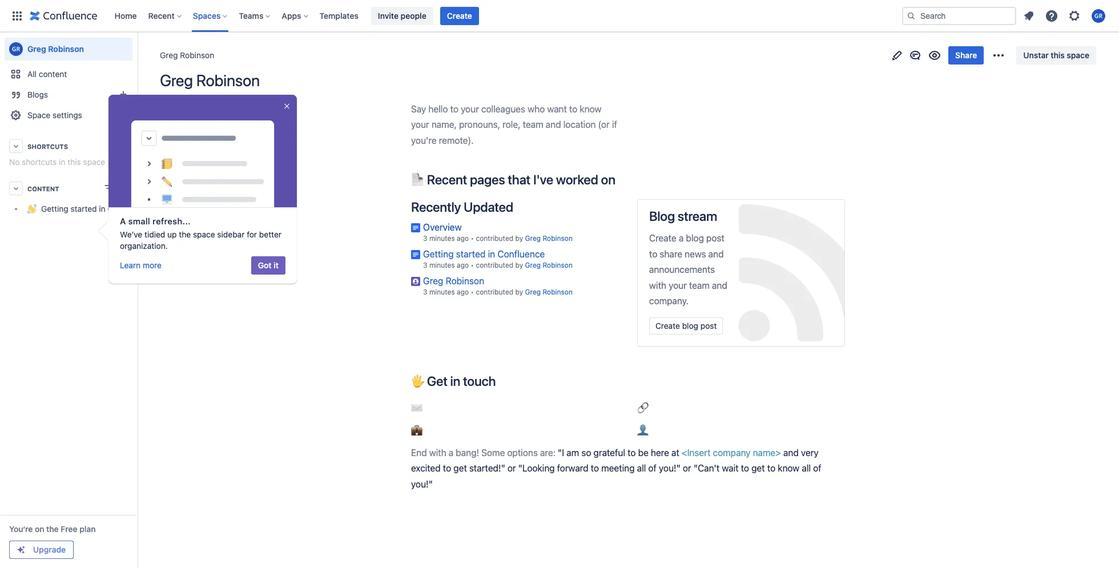 Task type: describe. For each thing, give the bounding box(es) containing it.
more actions image
[[992, 49, 1006, 62]]

say
[[411, 104, 426, 114]]

greg right create a blog icon
[[160, 71, 193, 90]]

colleagues
[[481, 104, 526, 114]]

apps button
[[278, 7, 313, 25]]

upgrade
[[33, 545, 66, 555]]

confluence for getting started in confluence 3 minutes ago • contributed by greg robinson
[[498, 249, 545, 260]]

by inside getting started in confluence 3 minutes ago • contributed by greg robinson
[[516, 261, 523, 270]]

greg robinson link inside the space element
[[5, 38, 133, 61]]

greg inside the space element
[[27, 44, 46, 54]]

🖐 get in touch
[[411, 373, 496, 389]]

by inside overview 3 minutes ago • contributed by greg robinson
[[516, 234, 523, 243]]

if
[[612, 120, 617, 130]]

getting for getting started in confluence 3 minutes ago • contributed by greg robinson
[[423, 249, 454, 260]]

0 vertical spatial you!"
[[659, 463, 681, 474]]

minutes inside getting started in confluence 3 minutes ago • contributed by greg robinson
[[430, 261, 455, 270]]

to inside create a blog post to share news and announcements with your team and company.
[[649, 249, 658, 259]]

recently
[[411, 199, 461, 215]]

shortcuts
[[27, 143, 68, 150]]

blog stream
[[649, 208, 718, 224]]

• inside greg robinson 3 minutes ago • contributed by greg robinson
[[471, 288, 474, 297]]

contributed inside getting started in confluence 3 minutes ago • contributed by greg robinson
[[476, 261, 514, 270]]

"i
[[558, 448, 564, 458]]

company.
[[649, 296, 689, 306]]

stream
[[678, 208, 718, 224]]

👤
[[637, 425, 651, 436]]

a inside create a blog post to share news and announcements with your team and company.
[[679, 233, 684, 244]]

recently updated
[[411, 199, 514, 215]]

hello
[[429, 104, 448, 114]]

📄
[[411, 172, 424, 188]]

1 horizontal spatial on
[[601, 172, 616, 188]]

contributed inside overview 3 minutes ago • contributed by greg robinson
[[476, 234, 514, 243]]

blog inside button
[[682, 321, 699, 331]]

all content
[[27, 69, 67, 79]]

overview
[[423, 222, 462, 233]]

Search field
[[903, 7, 1017, 25]]

getting for getting started in confluence
[[41, 204, 68, 214]]

to down end with a bang! some options are: "i am so grateful to be here at <insert company name>
[[591, 463, 599, 474]]

settings icon image
[[1068, 9, 1082, 23]]

you're
[[411, 135, 437, 146]]

1 or from the left
[[508, 463, 516, 474]]

unstar this space
[[1024, 50, 1090, 60]]

1 vertical spatial you!"
[[411, 479, 433, 489]]

in for 🖐 get in touch
[[450, 373, 461, 389]]

1 vertical spatial a
[[449, 448, 454, 458]]

bang!
[[456, 448, 479, 458]]

space inside a small refresh... we've tidied up the space sidebar for better organization.
[[193, 230, 215, 239]]

touch
[[463, 373, 496, 389]]

ago inside overview 3 minutes ago • contributed by greg robinson
[[457, 234, 469, 243]]

💼
[[411, 425, 425, 436]]

🔗
[[637, 403, 651, 413]]

1 of from the left
[[649, 463, 657, 474]]

with inside create a blog post to share news and announcements with your team and company.
[[649, 280, 667, 291]]

2 or from the left
[[683, 463, 692, 474]]

excited
[[411, 463, 441, 474]]

and very excited to get started!" or "looking forward to meeting all of you!" or "can't wait to get to know all of you!"
[[411, 448, 824, 489]]

create a blog post to share news and announcements with your team and company.
[[649, 233, 728, 306]]

greg down getting started in confluence 3 minutes ago • contributed by greg robinson
[[525, 288, 541, 297]]

1 all from the left
[[637, 463, 646, 474]]

a small refresh... we've tidied up the space sidebar for better organization.
[[120, 216, 282, 251]]

change view image
[[103, 182, 117, 195]]

getting started in confluence 3 minutes ago • contributed by greg robinson
[[423, 249, 573, 270]]

announcements
[[649, 265, 715, 275]]

learn
[[120, 260, 141, 270]]

create a page image
[[117, 182, 130, 195]]

all content link
[[5, 64, 133, 85]]

very
[[801, 448, 819, 458]]

location
[[564, 120, 596, 130]]

it
[[274, 260, 279, 270]]

to right hello
[[450, 104, 459, 114]]

settings
[[53, 110, 82, 120]]

am
[[567, 448, 579, 458]]

1 get from the left
[[454, 463, 467, 474]]

small
[[128, 216, 150, 226]]

no
[[9, 157, 20, 167]]

confluence for getting started in confluence
[[108, 204, 150, 214]]

spaces
[[193, 11, 221, 20]]

updated
[[464, 199, 514, 215]]

people
[[401, 11, 427, 20]]

post inside button
[[701, 321, 717, 331]]

better
[[259, 230, 282, 239]]

greg inside overview 3 minutes ago • contributed by greg robinson
[[525, 234, 541, 243]]

share
[[660, 249, 683, 259]]

learn more link
[[120, 260, 162, 271]]

home
[[115, 11, 137, 20]]

unstar this space button
[[1017, 46, 1097, 65]]

to right the 'wait'
[[741, 463, 749, 474]]

1 vertical spatial the
[[46, 524, 59, 534]]

remote).
[[439, 135, 474, 146]]

2 get from the left
[[752, 463, 765, 474]]

that
[[508, 172, 531, 188]]

know inside and very excited to get started!" or "looking forward to meeting all of you!" or "can't wait to get to know all of you!"
[[778, 463, 800, 474]]

• inside overview 3 minutes ago • contributed by greg robinson
[[471, 234, 474, 243]]

organization.
[[120, 241, 168, 251]]

create for create blog post
[[656, 321, 680, 331]]

got it button
[[251, 256, 286, 275]]

greg robinson 3 minutes ago • contributed by greg robinson
[[423, 276, 573, 297]]

share
[[956, 50, 978, 60]]

worked
[[556, 172, 598, 188]]

banner containing home
[[0, 0, 1120, 32]]

<insert
[[682, 448, 711, 458]]

got
[[258, 260, 272, 270]]

pages
[[470, 172, 505, 188]]

who
[[528, 104, 545, 114]]

invite
[[378, 11, 399, 20]]

some
[[482, 448, 505, 458]]

create for create
[[447, 11, 472, 20]]

name>
[[753, 448, 781, 458]]

more
[[143, 260, 162, 270]]

on inside the space element
[[35, 524, 44, 534]]

create blog post button
[[649, 318, 723, 335]]

here
[[651, 448, 669, 458]]

content
[[27, 185, 59, 192]]

create for create a blog post to share news and announcements with your team and company.
[[649, 233, 677, 244]]

home link
[[111, 7, 140, 25]]

global element
[[7, 0, 900, 32]]

1 horizontal spatial recent
[[427, 172, 467, 188]]

0 vertical spatial your
[[461, 104, 479, 114]]

greg down "recent" 'popup button'
[[160, 50, 178, 60]]

shortcuts button
[[5, 136, 133, 157]]

to right excited
[[443, 463, 451, 474]]



Task type: locate. For each thing, give the bounding box(es) containing it.
0 vertical spatial ago
[[457, 234, 469, 243]]

on right the you're
[[35, 524, 44, 534]]

3 minutes from the top
[[430, 288, 455, 297]]

so
[[582, 448, 591, 458]]

1 horizontal spatial of
[[814, 463, 822, 474]]

overview 3 minutes ago • contributed by greg robinson
[[423, 222, 573, 243]]

wait
[[722, 463, 739, 474]]

1 vertical spatial confluence
[[498, 249, 545, 260]]

recent button
[[145, 7, 186, 25]]

all down very
[[802, 463, 811, 474]]

your down announcements
[[669, 280, 687, 291]]

greg inside getting started in confluence 3 minutes ago • contributed by greg robinson
[[525, 261, 541, 270]]

apps
[[282, 11, 301, 20]]

recent
[[148, 11, 175, 20], [427, 172, 467, 188]]

know inside say hello to your colleagues who want to know your name, pronouns, role, team and location (or if you're remote).
[[580, 104, 602, 114]]

confluence down overview 3 minutes ago • contributed by greg robinson
[[498, 249, 545, 260]]

0 horizontal spatial the
[[46, 524, 59, 534]]

confluence up a
[[108, 204, 150, 214]]

2 all from the left
[[802, 463, 811, 474]]

0 vertical spatial getting started in confluence link
[[5, 199, 150, 219]]

• inside getting started in confluence 3 minutes ago • contributed by greg robinson
[[471, 261, 474, 270]]

1 horizontal spatial getting started in confluence link
[[423, 249, 545, 260]]

started inside the space element
[[71, 204, 97, 214]]

greg down overview
[[423, 276, 444, 286]]

blog up news at the right top of page
[[686, 233, 704, 244]]

0 vertical spatial recent
[[148, 11, 175, 20]]

1 horizontal spatial your
[[461, 104, 479, 114]]

1 vertical spatial your
[[411, 120, 429, 130]]

in for no shortcuts in this space
[[59, 157, 65, 167]]

post
[[707, 233, 725, 244], [701, 321, 717, 331]]

in inside getting started in confluence 3 minutes ago • contributed by greg robinson
[[488, 249, 495, 260]]

robinson inside the space element
[[48, 44, 84, 54]]

1 ago from the top
[[457, 234, 469, 243]]

search image
[[907, 11, 916, 20]]

✉️
[[411, 403, 425, 413]]

2 of from the left
[[814, 463, 822, 474]]

the left free
[[46, 524, 59, 534]]

up
[[167, 230, 177, 239]]

copy image
[[615, 173, 628, 186]]

2 ago from the top
[[457, 261, 469, 270]]

2 vertical spatial 3
[[423, 288, 428, 297]]

confluence inside getting started in confluence 3 minutes ago • contributed by greg robinson
[[498, 249, 545, 260]]

getting started in confluence link down overview 3 minutes ago • contributed by greg robinson
[[423, 249, 545, 260]]

1 horizontal spatial this
[[1051, 50, 1065, 60]]

a
[[679, 233, 684, 244], [449, 448, 454, 458]]

all
[[637, 463, 646, 474], [802, 463, 811, 474]]

get down name>
[[752, 463, 765, 474]]

create blog post
[[656, 321, 717, 331]]

ago up greg robinson 3 minutes ago • contributed by greg robinson
[[457, 261, 469, 270]]

0 horizontal spatial with
[[429, 448, 446, 458]]

1 horizontal spatial with
[[649, 280, 667, 291]]

0 vertical spatial a
[[679, 233, 684, 244]]

overview link
[[423, 222, 462, 233]]

3 inside greg robinson 3 minutes ago • contributed by greg robinson
[[423, 288, 428, 297]]

started inside getting started in confluence 3 minutes ago • contributed by greg robinson
[[456, 249, 486, 260]]

1 vertical spatial know
[[778, 463, 800, 474]]

0 horizontal spatial get
[[454, 463, 467, 474]]

0 horizontal spatial team
[[523, 120, 544, 130]]

1 vertical spatial getting
[[423, 249, 454, 260]]

getting inside the space element
[[41, 204, 68, 214]]

0 vertical spatial know
[[580, 104, 602, 114]]

spaces button
[[190, 7, 232, 25]]

at
[[672, 448, 680, 458]]

0 vertical spatial create
[[447, 11, 472, 20]]

on right worked
[[601, 172, 616, 188]]

templates link
[[316, 7, 362, 25]]

and down want
[[546, 120, 561, 130]]

content
[[39, 69, 67, 79]]

1 vertical spatial by
[[516, 261, 523, 270]]

0 vertical spatial minutes
[[430, 234, 455, 243]]

1 vertical spatial with
[[429, 448, 446, 458]]

0 vertical spatial started
[[71, 204, 97, 214]]

1 vertical spatial contributed
[[476, 261, 514, 270]]

3 • from the top
[[471, 288, 474, 297]]

0 horizontal spatial getting started in confluence link
[[5, 199, 150, 219]]

options
[[507, 448, 538, 458]]

1 vertical spatial minutes
[[430, 261, 455, 270]]

1 horizontal spatial or
[[683, 463, 692, 474]]

getting started in confluence link
[[5, 199, 150, 219], [423, 249, 545, 260]]

0 vertical spatial blog
[[686, 233, 704, 244]]

1 vertical spatial space
[[83, 157, 105, 167]]

you're on the free plan
[[9, 524, 96, 534]]

space left sidebar
[[193, 230, 215, 239]]

team inside say hello to your colleagues who want to know your name, pronouns, role, team and location (or if you're remote).
[[523, 120, 544, 130]]

• up greg robinson 3 minutes ago • contributed by greg robinson
[[471, 261, 474, 270]]

2 vertical spatial ago
[[457, 288, 469, 297]]

1 vertical spatial recent
[[427, 172, 467, 188]]

minutes inside overview 3 minutes ago • contributed by greg robinson
[[430, 234, 455, 243]]

are:
[[540, 448, 556, 458]]

team down announcements
[[689, 280, 710, 291]]

invite people
[[378, 11, 427, 20]]

of down here in the bottom of the page
[[649, 463, 657, 474]]

started down overview 3 minutes ago • contributed by greg robinson
[[456, 249, 486, 260]]

and right news at the right top of page
[[709, 249, 724, 259]]

blog down company.
[[682, 321, 699, 331]]

in right get
[[450, 373, 461, 389]]

know up "location"
[[580, 104, 602, 114]]

ago inside getting started in confluence 3 minutes ago • contributed by greg robinson
[[457, 261, 469, 270]]

banner
[[0, 0, 1120, 32]]

2 by from the top
[[516, 261, 523, 270]]

started for getting started in confluence
[[71, 204, 97, 214]]

(or
[[598, 120, 610, 130]]

space inside button
[[1067, 50, 1090, 60]]

3 ago from the top
[[457, 288, 469, 297]]

0 horizontal spatial recent
[[148, 11, 175, 20]]

create inside the global 'element'
[[447, 11, 472, 20]]

this down shortcuts dropdown button
[[68, 157, 81, 167]]

get
[[427, 373, 448, 389]]

in
[[59, 157, 65, 167], [99, 204, 106, 214], [488, 249, 495, 260], [450, 373, 461, 389]]

space down shortcuts dropdown button
[[83, 157, 105, 167]]

greg up all
[[27, 44, 46, 54]]

this inside the space element
[[68, 157, 81, 167]]

1 horizontal spatial confluence
[[498, 249, 545, 260]]

the inside a small refresh... we've tidied up the space sidebar for better organization.
[[179, 230, 191, 239]]

create inside button
[[656, 321, 680, 331]]

create right people
[[447, 11, 472, 20]]

you!" down at
[[659, 463, 681, 474]]

1 horizontal spatial a
[[679, 233, 684, 244]]

with right the end
[[429, 448, 446, 458]]

role,
[[503, 120, 521, 130]]

• up getting started in confluence 3 minutes ago • contributed by greg robinson
[[471, 234, 474, 243]]

all
[[27, 69, 37, 79]]

0 horizontal spatial on
[[35, 524, 44, 534]]

say hello to your colleagues who want to know your name, pronouns, role, team and location (or if you're remote).
[[411, 104, 620, 146]]

getting inside getting started in confluence 3 minutes ago • contributed by greg robinson
[[423, 249, 454, 260]]

greg
[[27, 44, 46, 54], [160, 50, 178, 60], [160, 71, 193, 90], [525, 234, 541, 243], [525, 261, 541, 270], [423, 276, 444, 286], [525, 288, 541, 297]]

templates
[[320, 11, 359, 20]]

0 horizontal spatial all
[[637, 463, 646, 474]]

0 horizontal spatial getting
[[41, 204, 68, 214]]

shortcuts
[[22, 157, 57, 167]]

in for getting started in confluence
[[99, 204, 106, 214]]

1 horizontal spatial the
[[179, 230, 191, 239]]

know down name>
[[778, 463, 800, 474]]

contributed inside greg robinson 3 minutes ago • contributed by greg robinson
[[476, 288, 514, 297]]

blog inside create a blog post to share news and announcements with your team and company.
[[686, 233, 704, 244]]

end with a bang! some options are: "i am so grateful to be here at <insert company name>
[[411, 448, 781, 458]]

1 horizontal spatial getting
[[423, 249, 454, 260]]

0 vertical spatial team
[[523, 120, 544, 130]]

end
[[411, 448, 427, 458]]

started
[[71, 204, 97, 214], [456, 249, 486, 260]]

space down the settings icon
[[1067, 50, 1090, 60]]

all down be
[[637, 463, 646, 474]]

1 vertical spatial create
[[649, 233, 677, 244]]

your profile and preferences image
[[1092, 9, 1106, 23]]

get down bang!
[[454, 463, 467, 474]]

3 by from the top
[[516, 288, 523, 297]]

forward
[[557, 463, 589, 474]]

• down getting started in confluence 3 minutes ago • contributed by greg robinson
[[471, 288, 474, 297]]

team inside create a blog post to share news and announcements with your team and company.
[[689, 280, 710, 291]]

2 vertical spatial your
[[669, 280, 687, 291]]

ago down overview
[[457, 234, 469, 243]]

help icon image
[[1045, 9, 1059, 23]]

1 horizontal spatial all
[[802, 463, 811, 474]]

1 vertical spatial getting started in confluence link
[[423, 249, 545, 260]]

0 horizontal spatial or
[[508, 463, 516, 474]]

started for getting started in confluence 3 minutes ago • contributed by greg robinson
[[456, 249, 486, 260]]

0 vertical spatial by
[[516, 234, 523, 243]]

create
[[447, 11, 472, 20], [649, 233, 677, 244], [656, 321, 680, 331]]

in down shortcuts dropdown button
[[59, 157, 65, 167]]

greg robinson link
[[5, 38, 133, 61], [160, 50, 214, 61], [525, 234, 573, 243], [525, 261, 573, 270], [423, 276, 484, 286], [525, 288, 573, 297]]

of down very
[[814, 463, 822, 474]]

recent right "home"
[[148, 11, 175, 20]]

i've
[[534, 172, 554, 188]]

1 • from the top
[[471, 234, 474, 243]]

2 horizontal spatial your
[[669, 280, 687, 291]]

blog
[[649, 208, 675, 224]]

greg up greg robinson 3 minutes ago • contributed by greg robinson
[[525, 261, 541, 270]]

content button
[[5, 178, 133, 199]]

minutes inside greg robinson 3 minutes ago • contributed by greg robinson
[[430, 288, 455, 297]]

2 vertical spatial create
[[656, 321, 680, 331]]

greg robinson inside the space element
[[27, 44, 84, 54]]

the right up
[[179, 230, 191, 239]]

0 horizontal spatial space
[[83, 157, 105, 167]]

0 vertical spatial •
[[471, 234, 474, 243]]

0 horizontal spatial this
[[68, 157, 81, 167]]

0 vertical spatial contributed
[[476, 234, 514, 243]]

1 horizontal spatial team
[[689, 280, 710, 291]]

0 horizontal spatial of
[[649, 463, 657, 474]]

your
[[461, 104, 479, 114], [411, 120, 429, 130], [669, 280, 687, 291]]

or down <insert
[[683, 463, 692, 474]]

1 vertical spatial ago
[[457, 261, 469, 270]]

robinson inside getting started in confluence 3 minutes ago • contributed by greg robinson
[[543, 261, 573, 270]]

refresh...
[[153, 216, 191, 226]]

recent up recently
[[427, 172, 467, 188]]

be
[[638, 448, 649, 458]]

🖐
[[411, 373, 424, 389]]

you!"
[[659, 463, 681, 474], [411, 479, 433, 489]]

started down content dropdown button
[[71, 204, 97, 214]]

1 vertical spatial •
[[471, 261, 474, 270]]

want
[[547, 104, 567, 114]]

to left share
[[649, 249, 658, 259]]

📄 recent pages that i've worked on
[[411, 172, 616, 188]]

and
[[546, 120, 561, 130], [709, 249, 724, 259], [712, 280, 728, 291], [784, 448, 799, 458]]

1 3 from the top
[[423, 234, 428, 243]]

and inside and very excited to get started!" or "looking forward to meeting all of you!" or "can't wait to get to know all of you!"
[[784, 448, 799, 458]]

1 horizontal spatial started
[[456, 249, 486, 260]]

of
[[649, 463, 657, 474], [814, 463, 822, 474]]

0 vertical spatial with
[[649, 280, 667, 291]]

0 horizontal spatial confluence
[[108, 204, 150, 214]]

0 horizontal spatial know
[[580, 104, 602, 114]]

and inside say hello to your colleagues who want to know your name, pronouns, role, team and location (or if you're remote).
[[546, 120, 561, 130]]

appswitcher icon image
[[10, 9, 24, 23]]

with up company.
[[649, 280, 667, 291]]

start watching image
[[928, 49, 942, 62]]

1 vertical spatial post
[[701, 321, 717, 331]]

free
[[61, 524, 77, 534]]

a up share
[[679, 233, 684, 244]]

teams button
[[236, 7, 275, 25]]

your down say
[[411, 120, 429, 130]]

to down name>
[[768, 463, 776, 474]]

2 minutes from the top
[[430, 261, 455, 270]]

2 horizontal spatial space
[[1067, 50, 1090, 60]]

0 horizontal spatial started
[[71, 204, 97, 214]]

sidebar
[[217, 230, 245, 239]]

you're
[[9, 524, 33, 534]]

1 vertical spatial started
[[456, 249, 486, 260]]

by up greg robinson 3 minutes ago • contributed by greg robinson
[[516, 261, 523, 270]]

space settings
[[27, 110, 82, 120]]

1 vertical spatial team
[[689, 280, 710, 291]]

1 minutes from the top
[[430, 234, 455, 243]]

contributed up greg robinson 3 minutes ago • contributed by greg robinson
[[476, 261, 514, 270]]

0 vertical spatial getting
[[41, 204, 68, 214]]

contributed up getting started in confluence 3 minutes ago • contributed by greg robinson
[[476, 234, 514, 243]]

0 vertical spatial 3
[[423, 234, 428, 243]]

a left bang!
[[449, 448, 454, 458]]

post inside create a blog post to share news and announcements with your team and company.
[[707, 233, 725, 244]]

1 vertical spatial this
[[68, 157, 81, 167]]

1 vertical spatial on
[[35, 524, 44, 534]]

2 vertical spatial minutes
[[430, 288, 455, 297]]

with
[[649, 280, 667, 291], [429, 448, 446, 458]]

grateful
[[594, 448, 626, 458]]

edit this page image
[[891, 49, 904, 62]]

this inside button
[[1051, 50, 1065, 60]]

space
[[1067, 50, 1090, 60], [83, 157, 105, 167], [193, 230, 215, 239]]

robinson inside overview 3 minutes ago • contributed by greg robinson
[[543, 234, 573, 243]]

1 horizontal spatial you!"
[[659, 463, 681, 474]]

by down getting started in confluence 3 minutes ago • contributed by greg robinson
[[516, 288, 523, 297]]

team down who
[[523, 120, 544, 130]]

team
[[523, 120, 544, 130], [689, 280, 710, 291]]

1 by from the top
[[516, 234, 523, 243]]

ago inside greg robinson 3 minutes ago • contributed by greg robinson
[[457, 288, 469, 297]]

in down overview 3 minutes ago • contributed by greg robinson
[[488, 249, 495, 260]]

2 3 from the top
[[423, 261, 428, 270]]

this right unstar
[[1051, 50, 1065, 60]]

0 vertical spatial the
[[179, 230, 191, 239]]

1 vertical spatial 3
[[423, 261, 428, 270]]

for
[[247, 230, 257, 239]]

3 contributed from the top
[[476, 288, 514, 297]]

contributed down getting started in confluence 3 minutes ago • contributed by greg robinson
[[476, 288, 514, 297]]

this
[[1051, 50, 1065, 60], [68, 157, 81, 167]]

0 vertical spatial confluence
[[108, 204, 150, 214]]

0 horizontal spatial you!"
[[411, 479, 433, 489]]

meeting
[[602, 463, 635, 474]]

2 vertical spatial contributed
[[476, 288, 514, 297]]

3 inside overview 3 minutes ago • contributed by greg robinson
[[423, 234, 428, 243]]

by inside greg robinson 3 minutes ago • contributed by greg robinson
[[516, 288, 523, 297]]

3 3 from the top
[[423, 288, 428, 297]]

0 horizontal spatial your
[[411, 120, 429, 130]]

by up getting started in confluence 3 minutes ago • contributed by greg robinson
[[516, 234, 523, 243]]

0 vertical spatial post
[[707, 233, 725, 244]]

getting down content
[[41, 204, 68, 214]]

1 horizontal spatial space
[[193, 230, 215, 239]]

2 vertical spatial by
[[516, 288, 523, 297]]

and left very
[[784, 448, 799, 458]]

getting started in confluence link down change view image
[[5, 199, 150, 219]]

getting down overview
[[423, 249, 454, 260]]

0 vertical spatial on
[[601, 172, 616, 188]]

2 contributed from the top
[[476, 261, 514, 270]]

space
[[27, 110, 50, 120]]

you!" down excited
[[411, 479, 433, 489]]

1 contributed from the top
[[476, 234, 514, 243]]

your inside create a blog post to share news and announcements with your team and company.
[[669, 280, 687, 291]]

in down change view image
[[99, 204, 106, 214]]

2 vertical spatial •
[[471, 288, 474, 297]]

to right want
[[569, 104, 578, 114]]

1 horizontal spatial know
[[778, 463, 800, 474]]

3 inside getting started in confluence 3 minutes ago • contributed by greg robinson
[[423, 261, 428, 270]]

to left be
[[628, 448, 636, 458]]

•
[[471, 234, 474, 243], [471, 261, 474, 270], [471, 288, 474, 297]]

in for getting started in confluence 3 minutes ago • contributed by greg robinson
[[488, 249, 495, 260]]

got it
[[258, 260, 279, 270]]

to
[[450, 104, 459, 114], [569, 104, 578, 114], [649, 249, 658, 259], [628, 448, 636, 458], [443, 463, 451, 474], [591, 463, 599, 474], [741, 463, 749, 474], [768, 463, 776, 474]]

dismiss image
[[283, 99, 291, 113]]

tidied
[[145, 230, 165, 239]]

a
[[120, 216, 126, 226]]

and down announcements
[[712, 280, 728, 291]]

0 vertical spatial this
[[1051, 50, 1065, 60]]

recent inside 'popup button'
[[148, 11, 175, 20]]

create a blog image
[[117, 87, 130, 101]]

plan
[[80, 524, 96, 534]]

create down company.
[[656, 321, 680, 331]]

premium image
[[17, 546, 26, 555]]

ago
[[457, 234, 469, 243], [457, 261, 469, 270], [457, 288, 469, 297]]

2 • from the top
[[471, 261, 474, 270]]

blogs
[[27, 90, 48, 99]]

company
[[713, 448, 751, 458]]

"can't
[[694, 463, 720, 474]]

0 vertical spatial space
[[1067, 50, 1090, 60]]

ago down getting started in confluence 3 minutes ago • contributed by greg robinson
[[457, 288, 469, 297]]

blogs link
[[5, 85, 133, 105]]

create inside create a blog post to share news and announcements with your team and company.
[[649, 233, 677, 244]]

greg up getting started in confluence 3 minutes ago • contributed by greg robinson
[[525, 234, 541, 243]]

create up share
[[649, 233, 677, 244]]

or
[[508, 463, 516, 474], [683, 463, 692, 474]]

1 vertical spatial blog
[[682, 321, 699, 331]]

1 horizontal spatial get
[[752, 463, 765, 474]]

2 vertical spatial space
[[193, 230, 215, 239]]

copy image
[[495, 374, 509, 388]]

or down options
[[508, 463, 516, 474]]

the
[[179, 230, 191, 239], [46, 524, 59, 534]]

confluence inside the space element
[[108, 204, 150, 214]]

learn more
[[120, 260, 162, 270]]

confluence image
[[30, 9, 97, 23], [30, 9, 97, 23]]

notification icon image
[[1023, 9, 1036, 23]]

space element
[[0, 32, 150, 568]]

your up pronouns,
[[461, 104, 479, 114]]

0 horizontal spatial a
[[449, 448, 454, 458]]



Task type: vqa. For each thing, say whether or not it's contained in the screenshot.
File lists image
no



